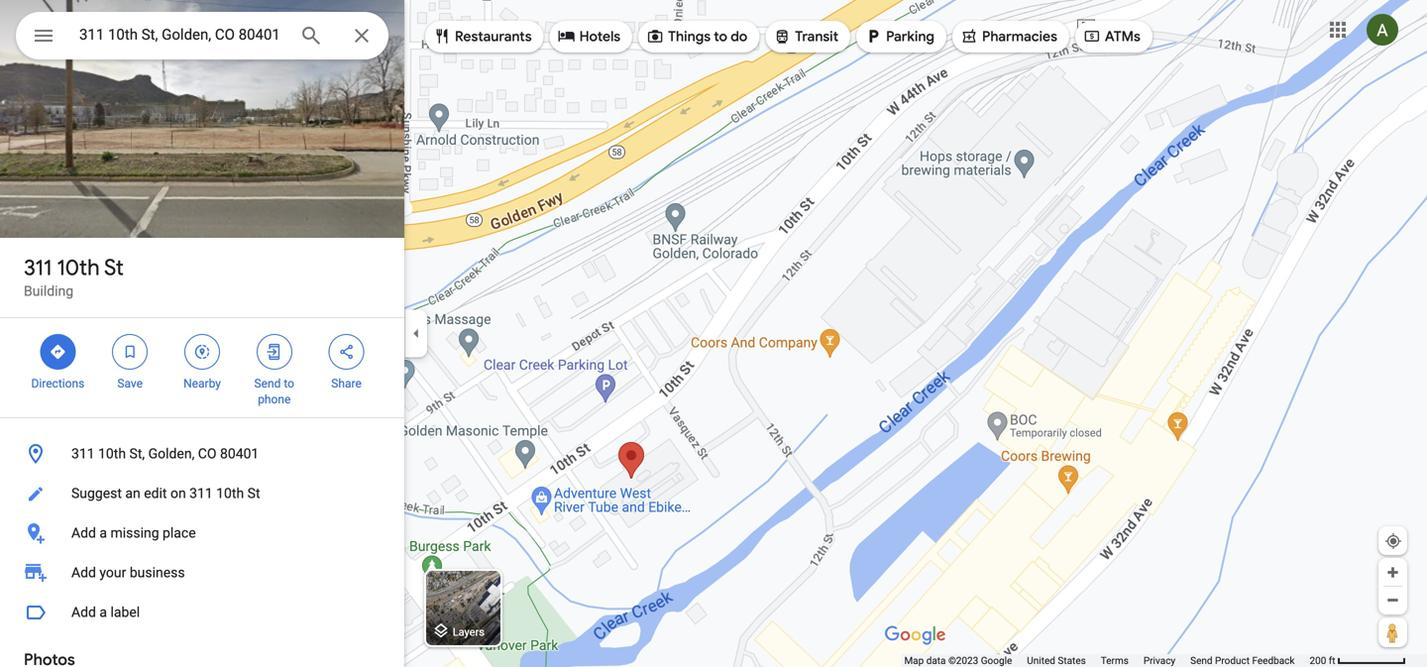 Task type: locate. For each thing, give the bounding box(es) containing it.
2 a from the top
[[99, 604, 107, 620]]

1 horizontal spatial to
[[714, 28, 728, 46]]

label
[[110, 604, 140, 620]]

311 right on
[[189, 485, 213, 502]]

 hotels
[[558, 25, 621, 47]]

add for add a label
[[71, 604, 96, 620]]

footer containing map data ©2023 google
[[904, 654, 1310, 667]]

0 vertical spatial to
[[714, 28, 728, 46]]

add
[[71, 525, 96, 541], [71, 564, 96, 581], [71, 604, 96, 620]]

collapse side panel image
[[405, 323, 427, 344]]

send
[[254, 377, 281, 391], [1191, 655, 1213, 667]]

10th inside button
[[98, 446, 126, 462]]

add for add your business
[[71, 564, 96, 581]]

add inside "button"
[[71, 604, 96, 620]]

2 vertical spatial 311
[[189, 485, 213, 502]]

map
[[904, 655, 924, 667]]


[[646, 25, 664, 47]]


[[558, 25, 576, 47]]

send inside button
[[1191, 655, 1213, 667]]

st
[[104, 254, 124, 281], [247, 485, 260, 502]]

a for label
[[99, 604, 107, 620]]

1 horizontal spatial st
[[247, 485, 260, 502]]

united states
[[1027, 655, 1086, 667]]

transit
[[795, 28, 839, 46]]

1 horizontal spatial 311
[[71, 446, 95, 462]]

a left the missing
[[99, 525, 107, 541]]

311 10th St, Golden, CO 80401 field
[[16, 12, 389, 59]]

business
[[130, 564, 185, 581]]

0 vertical spatial st
[[104, 254, 124, 281]]

privacy
[[1144, 655, 1176, 667]]

pharmacies
[[982, 28, 1058, 46]]

st inside "button"
[[247, 485, 260, 502]]

send to phone
[[254, 377, 294, 406]]

©2023
[[949, 655, 979, 667]]

 atms
[[1083, 25, 1141, 47]]


[[338, 341, 355, 363]]

2 vertical spatial 10th
[[216, 485, 244, 502]]

co
[[198, 446, 217, 462]]

10th left st, at bottom
[[98, 446, 126, 462]]

zoom out image
[[1386, 593, 1401, 608]]

united states button
[[1027, 654, 1086, 667]]

1 vertical spatial to
[[284, 377, 294, 391]]

actions for 311 10th st region
[[0, 318, 404, 417]]

an
[[125, 485, 141, 502]]


[[1083, 25, 1101, 47]]


[[265, 341, 283, 363]]

1 add from the top
[[71, 525, 96, 541]]

2 vertical spatial add
[[71, 604, 96, 620]]

send product feedback button
[[1191, 654, 1295, 667]]

a left label at the left bottom
[[99, 604, 107, 620]]

0 vertical spatial send
[[254, 377, 281, 391]]

nearby
[[183, 377, 221, 391]]

10th up building
[[57, 254, 100, 281]]

data
[[926, 655, 946, 667]]

terms button
[[1101, 654, 1129, 667]]

a inside button
[[99, 525, 107, 541]]

add down suggest
[[71, 525, 96, 541]]

311 10th st, golden, co 80401
[[71, 446, 259, 462]]

1 horizontal spatial send
[[1191, 655, 1213, 667]]

0 vertical spatial 311
[[24, 254, 52, 281]]

311 10th st, golden, co 80401 button
[[0, 434, 404, 474]]

to
[[714, 28, 728, 46], [284, 377, 294, 391]]

 things to do
[[646, 25, 748, 47]]

200 ft button
[[1310, 655, 1406, 667]]

311
[[24, 254, 52, 281], [71, 446, 95, 462], [189, 485, 213, 502]]

10th
[[57, 254, 100, 281], [98, 446, 126, 462], [216, 485, 244, 502]]

1 vertical spatial a
[[99, 604, 107, 620]]

10th down 80401
[[216, 485, 244, 502]]

0 horizontal spatial send
[[254, 377, 281, 391]]

suggest
[[71, 485, 122, 502]]

send inside send to phone
[[254, 377, 281, 391]]

to inside ' things to do'
[[714, 28, 728, 46]]

google maps element
[[0, 0, 1427, 667]]

0 vertical spatial 10th
[[57, 254, 100, 281]]

parking
[[886, 28, 935, 46]]

311 inside button
[[71, 446, 95, 462]]

0 horizontal spatial 311
[[24, 254, 52, 281]]

terms
[[1101, 655, 1129, 667]]

a
[[99, 525, 107, 541], [99, 604, 107, 620]]

2 horizontal spatial 311
[[189, 485, 213, 502]]

1 vertical spatial 10th
[[98, 446, 126, 462]]

1 vertical spatial 311
[[71, 446, 95, 462]]

footer
[[904, 654, 1310, 667]]

2 add from the top
[[71, 564, 96, 581]]

feedback
[[1252, 655, 1295, 667]]

edit
[[144, 485, 167, 502]]

send left product
[[1191, 655, 1213, 667]]

st up ''
[[104, 254, 124, 281]]

on
[[170, 485, 186, 502]]

200 ft
[[1310, 655, 1336, 667]]

 search field
[[16, 12, 389, 63]]

1 vertical spatial send
[[1191, 655, 1213, 667]]

1 a from the top
[[99, 525, 107, 541]]

0 vertical spatial a
[[99, 525, 107, 541]]

 transit
[[773, 25, 839, 47]]

10th for st
[[57, 254, 100, 281]]

send up phone
[[254, 377, 281, 391]]

missing
[[110, 525, 159, 541]]


[[121, 341, 139, 363]]

to left do
[[714, 28, 728, 46]]

directions
[[31, 377, 85, 391]]

311 for st,
[[71, 446, 95, 462]]


[[864, 25, 882, 47]]

0 horizontal spatial to
[[284, 377, 294, 391]]


[[32, 21, 56, 50]]

to inside send to phone
[[284, 377, 294, 391]]

0 horizontal spatial st
[[104, 254, 124, 281]]

0 vertical spatial add
[[71, 525, 96, 541]]

to up phone
[[284, 377, 294, 391]]

add left your
[[71, 564, 96, 581]]


[[433, 25, 451, 47]]

a for missing
[[99, 525, 107, 541]]

3 add from the top
[[71, 604, 96, 620]]

1 vertical spatial add
[[71, 564, 96, 581]]

a inside "button"
[[99, 604, 107, 620]]

product
[[1215, 655, 1250, 667]]

10th inside 311 10th st building
[[57, 254, 100, 281]]

add left label at the left bottom
[[71, 604, 96, 620]]

google account: angela cha  
(angela.cha@adept.ai) image
[[1367, 14, 1399, 46]]

80401
[[220, 446, 259, 462]]

add inside button
[[71, 525, 96, 541]]

311 inside 311 10th st building
[[24, 254, 52, 281]]

1 vertical spatial st
[[247, 485, 260, 502]]

save
[[117, 377, 143, 391]]

10th inside "button"
[[216, 485, 244, 502]]

suggest an edit on 311 10th st
[[71, 485, 260, 502]]

add your business
[[71, 564, 185, 581]]

311 up suggest
[[71, 446, 95, 462]]

place
[[163, 525, 196, 541]]


[[49, 341, 67, 363]]

atms
[[1105, 28, 1141, 46]]

 restaurants
[[433, 25, 532, 47]]

None field
[[79, 23, 283, 47]]

311 up building
[[24, 254, 52, 281]]

add a missing place button
[[0, 513, 404, 553]]

footer inside google maps element
[[904, 654, 1310, 667]]

st down 80401
[[247, 485, 260, 502]]



Task type: vqa. For each thing, say whether or not it's contained in the screenshot.


Task type: describe. For each thing, give the bounding box(es) containing it.
restaurants
[[455, 28, 532, 46]]

golden,
[[148, 446, 195, 462]]

google
[[981, 655, 1012, 667]]

add a missing place
[[71, 525, 196, 541]]

things
[[668, 28, 711, 46]]

send for send product feedback
[[1191, 655, 1213, 667]]

your
[[99, 564, 126, 581]]


[[193, 341, 211, 363]]

 pharmacies
[[960, 25, 1058, 47]]

united
[[1027, 655, 1056, 667]]

show your location image
[[1385, 532, 1403, 550]]

privacy button
[[1144, 654, 1176, 667]]

building
[[24, 283, 73, 299]]

311 for st
[[24, 254, 52, 281]]

do
[[731, 28, 748, 46]]

311 10th st main content
[[0, 0, 404, 667]]

311 inside "button"
[[189, 485, 213, 502]]


[[960, 25, 978, 47]]

send for send to phone
[[254, 377, 281, 391]]

add a label button
[[0, 593, 404, 632]]

st inside 311 10th st building
[[104, 254, 124, 281]]

 parking
[[864, 25, 935, 47]]


[[773, 25, 791, 47]]

311 10th st building
[[24, 254, 124, 299]]

suggest an edit on 311 10th st button
[[0, 474, 404, 513]]

10th for st,
[[98, 446, 126, 462]]

none field inside 311 10th st, golden, co 80401 field
[[79, 23, 283, 47]]

add your business link
[[0, 553, 404, 593]]

zoom in image
[[1386, 565, 1401, 580]]

show street view coverage image
[[1379, 618, 1407, 647]]

map data ©2023 google
[[904, 655, 1012, 667]]

hotels
[[580, 28, 621, 46]]

 button
[[16, 12, 71, 63]]

layers
[[453, 626, 485, 638]]

ft
[[1329, 655, 1336, 667]]

states
[[1058, 655, 1086, 667]]

send product feedback
[[1191, 655, 1295, 667]]

add a label
[[71, 604, 140, 620]]

st,
[[129, 446, 145, 462]]

share
[[331, 377, 362, 391]]

add for add a missing place
[[71, 525, 96, 541]]

phone
[[258, 393, 291, 406]]

200
[[1310, 655, 1327, 667]]



